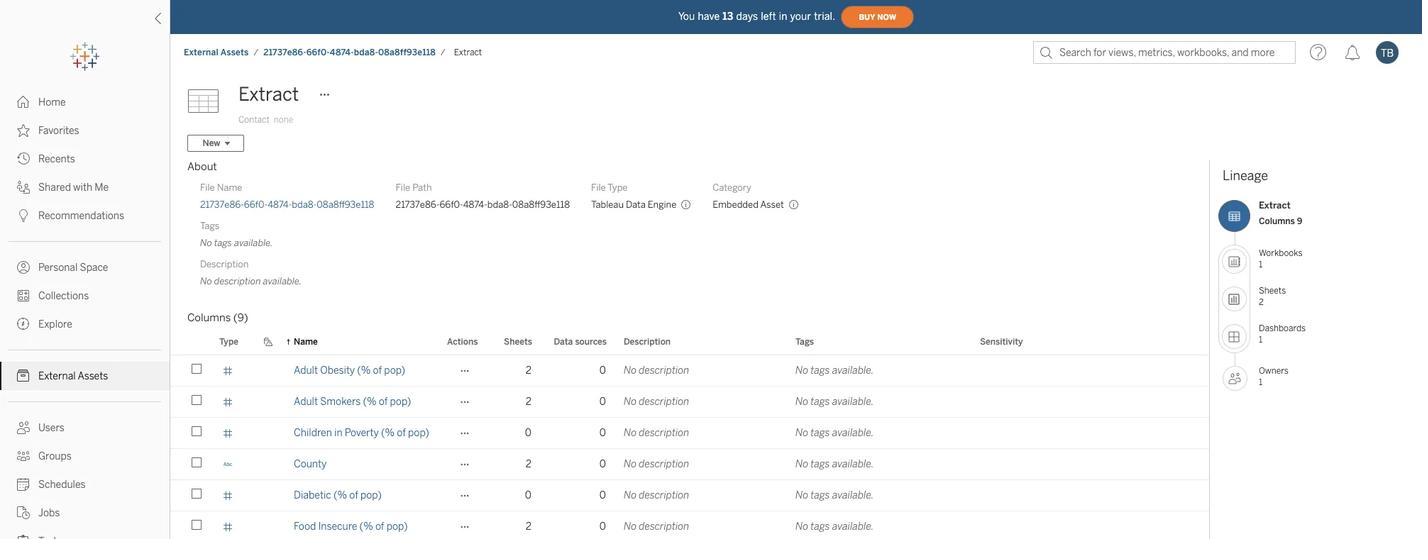 Task type: describe. For each thing, give the bounding box(es) containing it.
13
[[723, 10, 733, 22]]

now
[[877, 12, 896, 22]]

home
[[38, 97, 66, 109]]

no inside description no description available.
[[200, 276, 212, 287]]

embedded
[[713, 199, 758, 210]]

jobs link
[[0, 499, 170, 527]]

county
[[294, 458, 327, 470]]

adult smokers (% of pop)
[[294, 396, 411, 408]]

available. inside description no description available.
[[263, 276, 302, 287]]

users
[[38, 422, 64, 434]]

1 horizontal spatial 08a8ff93e118
[[378, 48, 436, 57]]

of up food insecure (% of pop) link
[[349, 490, 358, 502]]

no tags available. for obesity
[[795, 365, 874, 377]]

of right poverty
[[397, 427, 406, 439]]

2 inside workbooks 1 sheets 2 dashboards 1
[[1259, 297, 1264, 307]]

(% right the diabetic on the left of the page
[[333, 490, 347, 502]]

no description for food insecure (% of pop)
[[624, 521, 689, 533]]

pop) for adult smokers (% of pop)
[[390, 396, 411, 408]]

columns (9)
[[187, 312, 248, 324]]

owners image
[[1223, 366, 1247, 391]]

food insecure (% of pop) link
[[294, 512, 408, 539]]

available. for diabetic (% of pop)
[[832, 490, 874, 502]]

available. for county
[[832, 458, 874, 470]]

home link
[[0, 88, 170, 116]]

favorites
[[38, 125, 79, 137]]

me
[[95, 182, 109, 194]]

by text only_f5he34f image for jobs
[[17, 507, 30, 519]]

1 vertical spatial name
[[294, 337, 318, 347]]

extract inside extract columns 9
[[1259, 200, 1291, 211]]

engine
[[648, 199, 676, 210]]

2 for adult obesity (% of pop)
[[526, 365, 531, 377]]

external assets
[[38, 370, 108, 382]]

1 horizontal spatial external assets link
[[183, 47, 249, 58]]

no tags available. for in
[[795, 427, 874, 439]]

of for adult obesity (% of pop)
[[373, 365, 382, 377]]

available. for food insecure (% of pop)
[[832, 521, 874, 533]]

in inside row
[[334, 427, 342, 439]]

this file type can contain multiple tables. image
[[681, 199, 691, 210]]

row containing children in poverty (% of pop)
[[170, 418, 1209, 449]]

1 vertical spatial 21737e86-66f0-4874-bda8-08a8ff93e118 link
[[200, 199, 374, 211]]

0 for children in poverty (% of pop)
[[599, 427, 606, 439]]

collections link
[[0, 282, 170, 310]]

left
[[761, 10, 776, 22]]

this table or file is embedded in the published asset on the server, and you can't create a new workbook from it. files embedded in workbooks aren't shared with other tableau site users. image
[[788, 199, 799, 210]]

by text only_f5he34f image for external assets
[[17, 370, 30, 382]]

children in poverty (% of pop) link
[[294, 418, 429, 448]]

recents link
[[0, 145, 170, 173]]

row containing diabetic (% of pop)
[[170, 480, 1209, 512]]

by text only_f5he34f image for shared with me
[[17, 181, 30, 194]]

contact
[[238, 115, 270, 125]]

diabetic (% of pop)
[[294, 490, 382, 502]]

tags for insecure
[[811, 521, 830, 533]]

new
[[203, 138, 220, 148]]

no description for diabetic (% of pop)
[[624, 490, 689, 502]]

0 horizontal spatial sheets
[[504, 337, 532, 347]]

0 for diabetic (% of pop)
[[599, 490, 606, 502]]

about
[[187, 160, 217, 173]]

asset
[[760, 199, 784, 210]]

schedules link
[[0, 470, 170, 499]]

food insecure (% of pop)
[[294, 521, 408, 533]]

schedules
[[38, 479, 86, 491]]

(% for insecure
[[359, 521, 373, 533]]

children
[[294, 427, 332, 439]]

3 file from the left
[[591, 182, 606, 193]]

available. for adult obesity (% of pop)
[[832, 365, 874, 377]]

none
[[274, 115, 293, 125]]

row group containing adult obesity (% of pop)
[[170, 356, 1209, 539]]

adult for adult smokers (% of pop)
[[294, 396, 318, 408]]

smokers
[[320, 396, 361, 408]]

poverty
[[345, 427, 379, 439]]

trial.
[[814, 10, 835, 22]]

66f0- for file path 21737e86-66f0-4874-bda8-08a8ff93e118
[[439, 199, 463, 210]]

external assets / 21737e86-66f0-4874-bda8-08a8ff93e118 /
[[184, 48, 446, 57]]

obesity
[[320, 365, 355, 377]]

columns image
[[1218, 200, 1250, 232]]

recommendations link
[[0, 202, 170, 230]]

extract columns 9
[[1259, 200, 1302, 226]]

data sources
[[554, 337, 607, 347]]

actions
[[447, 337, 478, 347]]

extract element
[[450, 48, 486, 57]]

external for external assets
[[38, 370, 76, 382]]

owners
[[1259, 366, 1289, 376]]

buy now button
[[841, 6, 914, 28]]

description for diabetic (% of pop)
[[639, 490, 689, 502]]

sensitivity
[[980, 337, 1023, 347]]

row containing adult obesity (% of pop)
[[170, 356, 1209, 387]]

adult obesity (% of pop)
[[294, 365, 405, 377]]

1 horizontal spatial 66f0-
[[306, 48, 330, 57]]

tableau data engine
[[591, 199, 676, 210]]

navigation panel element
[[0, 43, 170, 539]]

(% for obesity
[[357, 365, 371, 377]]

Search for views, metrics, workbooks, and more text field
[[1033, 41, 1296, 64]]

diabetic
[[294, 490, 331, 502]]

description for adult obesity (% of pop)
[[639, 365, 689, 377]]

file name 21737e86-66f0-4874-bda8-08a8ff93e118
[[200, 182, 374, 210]]

lineage
[[1223, 168, 1268, 184]]

tags for smokers
[[811, 396, 830, 408]]

no tags available. for (%
[[795, 490, 874, 502]]

description for children in poverty (% of pop)
[[639, 427, 689, 439]]

tags no tags available.
[[200, 221, 273, 248]]

2 for food insecure (% of pop)
[[526, 521, 531, 533]]

1 vertical spatial data
[[554, 337, 573, 347]]

0 vertical spatial in
[[779, 10, 787, 22]]

county link
[[294, 449, 327, 480]]

workbooks
[[1259, 248, 1302, 258]]

tags for tags no tags available.
[[200, 221, 219, 231]]

21737e86- for file path
[[396, 199, 440, 210]]

children in poverty (% of pop)
[[294, 427, 429, 439]]

real image for food insecure (% of pop)
[[223, 522, 233, 532]]

description for food insecure (% of pop)
[[639, 521, 689, 533]]

real image for adult obesity (% of pop)
[[223, 366, 233, 376]]

2 for adult smokers (% of pop)
[[526, 396, 531, 408]]

description for description
[[624, 337, 671, 347]]

main navigation. press the up and down arrow keys to access links. element
[[0, 88, 170, 539]]

personal
[[38, 262, 78, 274]]

insecure
[[318, 521, 357, 533]]

tags for (%
[[811, 490, 830, 502]]

description inside description no description available.
[[214, 276, 261, 287]]

file type
[[591, 182, 628, 193]]

description no description available.
[[200, 259, 302, 287]]

by text only_f5he34f image for home
[[17, 96, 30, 109]]



Task type: vqa. For each thing, say whether or not it's contained in the screenshot.


Task type: locate. For each thing, give the bounding box(es) containing it.
4 row from the top
[[170, 449, 1209, 480]]

category
[[713, 182, 751, 193]]

66f0- for file name 21737e86-66f0-4874-bda8-08a8ff93e118
[[244, 199, 268, 210]]

0 horizontal spatial type
[[219, 337, 238, 347]]

type inside grid
[[219, 337, 238, 347]]

by text only_f5he34f image left recommendations
[[17, 209, 30, 222]]

0 vertical spatial external
[[184, 48, 219, 57]]

0 for adult obesity (% of pop)
[[599, 365, 606, 377]]

real image
[[223, 366, 233, 376], [223, 397, 233, 407], [223, 428, 233, 438], [223, 491, 233, 501], [223, 522, 233, 532]]

21737e86- up none
[[263, 48, 306, 57]]

adult up 'children'
[[294, 396, 318, 408]]

pop)
[[384, 365, 405, 377], [390, 396, 411, 408], [408, 427, 429, 439], [360, 490, 382, 502], [386, 521, 408, 533]]

/ left extract element in the top of the page
[[441, 48, 446, 57]]

pop) for adult obesity (% of pop)
[[384, 365, 405, 377]]

sheets right actions
[[504, 337, 532, 347]]

3 no description from the top
[[624, 427, 689, 439]]

of up poverty
[[379, 396, 388, 408]]

description inside description no description available.
[[200, 259, 249, 270]]

2 real image from the top
[[223, 397, 233, 407]]

by text only_f5he34f image inside groups link
[[17, 450, 30, 463]]

sources
[[575, 337, 607, 347]]

1 horizontal spatial assets
[[221, 48, 249, 57]]

08a8ff93e118 for file name 21737e86-66f0-4874-bda8-08a8ff93e118
[[317, 199, 374, 210]]

tags
[[214, 238, 232, 248], [811, 365, 830, 377], [811, 396, 830, 408], [811, 427, 830, 439], [811, 458, 830, 470], [811, 490, 830, 502], [811, 521, 830, 533]]

description right sources
[[624, 337, 671, 347]]

0 vertical spatial data
[[626, 199, 646, 210]]

5 by text only_f5he34f image from the top
[[17, 318, 30, 331]]

2 / from the left
[[441, 48, 446, 57]]

2 by text only_f5he34f image from the top
[[17, 181, 30, 194]]

assets inside main navigation. press the up and down arrow keys to access links. element
[[78, 370, 108, 382]]

file up tableau
[[591, 182, 606, 193]]

your
[[790, 10, 811, 22]]

0 horizontal spatial assets
[[78, 370, 108, 382]]

4874-
[[330, 48, 354, 57], [268, 199, 292, 210], [463, 199, 487, 210]]

0 horizontal spatial extract
[[238, 83, 299, 106]]

0 vertical spatial columns
[[1259, 216, 1295, 226]]

by text only_f5he34f image for users
[[17, 421, 30, 434]]

embedded asset
[[713, 199, 784, 210]]

1 horizontal spatial in
[[779, 10, 787, 22]]

file down about
[[200, 182, 215, 193]]

2
[[1259, 297, 1264, 307], [526, 365, 531, 377], [526, 396, 531, 408], [526, 458, 531, 470], [526, 521, 531, 533]]

recents
[[38, 153, 75, 165]]

contact none
[[238, 115, 293, 125]]

extract
[[454, 48, 482, 57], [238, 83, 299, 106], [1259, 200, 1291, 211]]

1 vertical spatial external
[[38, 370, 76, 382]]

row
[[170, 356, 1209, 387], [170, 387, 1209, 418], [170, 418, 1209, 449], [170, 449, 1209, 480], [170, 480, 1209, 512], [170, 512, 1209, 539]]

by text only_f5he34f image for groups
[[17, 450, 30, 463]]

08a8ff93e118 for file path 21737e86-66f0-4874-bda8-08a8ff93e118
[[512, 199, 570, 210]]

recommendations
[[38, 210, 124, 222]]

personal space
[[38, 262, 108, 274]]

1 no description from the top
[[624, 365, 689, 377]]

0 horizontal spatial external
[[38, 370, 76, 382]]

4 real image from the top
[[223, 491, 233, 501]]

users link
[[0, 414, 170, 442]]

available. inside tags no tags available.
[[234, 238, 273, 248]]

by text only_f5he34f image left personal
[[17, 261, 30, 274]]

2 horizontal spatial bda8-
[[487, 199, 512, 210]]

space
[[80, 262, 108, 274]]

3 row from the top
[[170, 418, 1209, 449]]

21737e86- down the path
[[396, 199, 440, 210]]

9
[[1297, 216, 1302, 226]]

by text only_f5he34f image for recommendations
[[17, 209, 30, 222]]

tags for tags
[[795, 337, 814, 347]]

assets up table image
[[221, 48, 249, 57]]

1
[[1259, 259, 1262, 269], [1259, 335, 1262, 345], [1259, 377, 1262, 387]]

personal space link
[[0, 253, 170, 282]]

by text only_f5he34f image for recents
[[17, 153, 30, 165]]

5 no tags available. from the top
[[795, 490, 874, 502]]

external for external assets / 21737e86-66f0-4874-bda8-08a8ff93e118 /
[[184, 48, 219, 57]]

assets for external assets / 21737e86-66f0-4874-bda8-08a8ff93e118 /
[[221, 48, 249, 57]]

of for food insecure (% of pop)
[[375, 521, 384, 533]]

explore
[[38, 319, 72, 331]]

description
[[200, 259, 249, 270], [624, 337, 671, 347]]

table image
[[187, 80, 230, 123]]

columns left 9 on the top right of page
[[1259, 216, 1295, 226]]

3 by text only_f5he34f image from the top
[[17, 290, 30, 302]]

external inside main navigation. press the up and down arrow keys to access links. element
[[38, 370, 76, 382]]

0 vertical spatial external assets link
[[183, 47, 249, 58]]

1 / from the left
[[254, 48, 258, 57]]

sheets inside workbooks 1 sheets 2 dashboards 1
[[1259, 286, 1286, 296]]

0 horizontal spatial columns
[[187, 312, 231, 324]]

6 by text only_f5he34f image from the top
[[17, 535, 30, 539]]

explore link
[[0, 310, 170, 338]]

2 horizontal spatial 21737e86-
[[396, 199, 440, 210]]

file inside file path 21737e86-66f0-4874-bda8-08a8ff93e118
[[396, 182, 410, 193]]

dashboards
[[1259, 324, 1306, 333]]

external
[[184, 48, 219, 57], [38, 370, 76, 382]]

4 by text only_f5he34f image from the top
[[17, 261, 30, 274]]

1 down 'owners'
[[1259, 377, 1262, 387]]

days
[[736, 10, 758, 22]]

pop) up children in poverty (% of pop)
[[390, 396, 411, 408]]

1 down workbooks
[[1259, 259, 1262, 269]]

0 horizontal spatial in
[[334, 427, 342, 439]]

type down 'columns (9)'
[[219, 337, 238, 347]]

2 for county
[[526, 458, 531, 470]]

favorites link
[[0, 116, 170, 145]]

0 horizontal spatial external assets link
[[0, 362, 170, 390]]

tags for obesity
[[811, 365, 830, 377]]

2 no description from the top
[[624, 396, 689, 408]]

0
[[599, 365, 606, 377], [599, 396, 606, 408], [525, 427, 531, 439], [599, 427, 606, 439], [599, 458, 606, 470], [525, 490, 531, 502], [599, 490, 606, 502], [599, 521, 606, 533]]

1 horizontal spatial data
[[626, 199, 646, 210]]

0 vertical spatial tags
[[200, 221, 219, 231]]

(% right insecure
[[359, 521, 373, 533]]

0 vertical spatial description
[[200, 259, 249, 270]]

by text only_f5he34f image for schedules
[[17, 478, 30, 491]]

shared
[[38, 182, 71, 194]]

1 no tags available. from the top
[[795, 365, 874, 377]]

pop) right poverty
[[408, 427, 429, 439]]

1 horizontal spatial columns
[[1259, 216, 1295, 226]]

tableau
[[591, 199, 624, 210]]

0 for county
[[599, 458, 606, 470]]

with
[[73, 182, 92, 194]]

0 horizontal spatial 66f0-
[[244, 199, 268, 210]]

adult for adult obesity (% of pop)
[[294, 365, 318, 377]]

real image for adult smokers (% of pop)
[[223, 397, 233, 407]]

0 vertical spatial 21737e86-66f0-4874-bda8-08a8ff93e118 link
[[263, 47, 436, 58]]

pop) up adult smokers (% of pop) link
[[384, 365, 405, 377]]

1 horizontal spatial file
[[396, 182, 410, 193]]

jobs
[[38, 507, 60, 519]]

bda8-
[[354, 48, 378, 57], [292, 199, 317, 210], [487, 199, 512, 210]]

bda8- for file path 21737e86-66f0-4874-bda8-08a8ff93e118
[[487, 199, 512, 210]]

by text only_f5he34f image inside users link
[[17, 421, 30, 434]]

string image
[[223, 459, 233, 469]]

sheets image
[[1222, 287, 1247, 312]]

name inside file name 21737e86-66f0-4874-bda8-08a8ff93e118
[[217, 182, 242, 193]]

pop) right insecure
[[386, 521, 408, 533]]

0 for food insecure (% of pop)
[[599, 521, 606, 533]]

2 1 from the top
[[1259, 335, 1262, 345]]

by text only_f5he34f image inside jobs "link"
[[17, 507, 30, 519]]

pop) inside adult smokers (% of pop) link
[[390, 396, 411, 408]]

1 horizontal spatial 21737e86-
[[263, 48, 306, 57]]

no inside tags no tags available.
[[200, 238, 212, 248]]

1 vertical spatial in
[[334, 427, 342, 439]]

adult smokers (% of pop) link
[[294, 387, 411, 417]]

by text only_f5he34f image for explore
[[17, 318, 30, 331]]

1 horizontal spatial bda8-
[[354, 48, 378, 57]]

by text only_f5he34f image inside schedules link
[[17, 478, 30, 491]]

groups
[[38, 451, 71, 463]]

by text only_f5he34f image left jobs
[[17, 507, 30, 519]]

0 horizontal spatial 4874-
[[268, 199, 292, 210]]

6 row from the top
[[170, 512, 1209, 539]]

grid containing adult obesity (% of pop)
[[170, 329, 1209, 539]]

5 no description from the top
[[624, 490, 689, 502]]

1 by text only_f5he34f image from the top
[[17, 96, 30, 109]]

in right left
[[779, 10, 787, 22]]

2 no tags available. from the top
[[795, 396, 874, 408]]

0 vertical spatial 1
[[1259, 259, 1262, 269]]

21737e86- up tags no tags available.
[[200, 199, 244, 210]]

0 vertical spatial type
[[608, 182, 628, 193]]

2 horizontal spatial 4874-
[[463, 199, 487, 210]]

2 by text only_f5he34f image from the top
[[17, 153, 30, 165]]

dashboards image
[[1222, 324, 1247, 349]]

1 real image from the top
[[223, 366, 233, 376]]

buy
[[859, 12, 875, 22]]

08a8ff93e118 inside file path 21737e86-66f0-4874-bda8-08a8ff93e118
[[512, 199, 570, 210]]

6 no tags available. from the top
[[795, 521, 874, 533]]

2 file from the left
[[396, 182, 410, 193]]

description down tags no tags available.
[[200, 259, 249, 270]]

no description for children in poverty (% of pop)
[[624, 427, 689, 439]]

1 for owners
[[1259, 377, 1262, 387]]

tags inside tags no tags available.
[[200, 221, 219, 231]]

3 by text only_f5he34f image from the top
[[17, 209, 30, 222]]

3 no tags available. from the top
[[795, 427, 874, 439]]

by text only_f5he34f image inside explore link
[[17, 318, 30, 331]]

4 no description from the top
[[624, 458, 689, 470]]

4874- inside file path 21737e86-66f0-4874-bda8-08a8ff93e118
[[463, 199, 487, 210]]

file inside file name 21737e86-66f0-4874-bda8-08a8ff93e118
[[200, 182, 215, 193]]

type up tableau
[[608, 182, 628, 193]]

1 horizontal spatial type
[[608, 182, 628, 193]]

2 row from the top
[[170, 387, 1209, 418]]

columns inside extract columns 9
[[1259, 216, 1295, 226]]

2 horizontal spatial file
[[591, 182, 606, 193]]

1 vertical spatial extract
[[238, 83, 299, 106]]

you have 13 days left in your trial.
[[678, 10, 835, 22]]

1 horizontal spatial description
[[624, 337, 671, 347]]

no tags available.
[[795, 365, 874, 377], [795, 396, 874, 408], [795, 427, 874, 439], [795, 458, 874, 470], [795, 490, 874, 502], [795, 521, 874, 533]]

4 no tags available. from the top
[[795, 458, 874, 470]]

0 horizontal spatial file
[[200, 182, 215, 193]]

buy now
[[859, 12, 896, 22]]

real image for diabetic (% of pop)
[[223, 491, 233, 501]]

no description for adult obesity (% of pop)
[[624, 365, 689, 377]]

row group
[[170, 356, 1209, 539]]

description for county
[[639, 458, 689, 470]]

3 real image from the top
[[223, 428, 233, 438]]

path
[[412, 182, 432, 193]]

you
[[678, 10, 695, 22]]

1 horizontal spatial tags
[[795, 337, 814, 347]]

by text only_f5he34f image left favorites
[[17, 124, 30, 137]]

pop) inside diabetic (% of pop) link
[[360, 490, 382, 502]]

by text only_f5he34f image inside home link
[[17, 96, 30, 109]]

bda8- inside file path 21737e86-66f0-4874-bda8-08a8ff93e118
[[487, 199, 512, 210]]

by text only_f5he34f image left home
[[17, 96, 30, 109]]

external assets link up table image
[[183, 47, 249, 58]]

external up table image
[[184, 48, 219, 57]]

by text only_f5he34f image inside personal space link
[[17, 261, 30, 274]]

1 horizontal spatial sheets
[[1259, 286, 1286, 296]]

by text only_f5he34f image left schedules
[[17, 478, 30, 491]]

name down about
[[217, 182, 242, 193]]

/
[[254, 48, 258, 57], [441, 48, 446, 57]]

by text only_f5he34f image left external assets
[[17, 370, 30, 382]]

by text only_f5he34f image left users
[[17, 421, 30, 434]]

by text only_f5he34f image inside the recents link
[[17, 153, 30, 165]]

row containing adult smokers (% of pop)
[[170, 387, 1209, 418]]

groups link
[[0, 442, 170, 470]]

66f0- inside file name 21737e86-66f0-4874-bda8-08a8ff93e118
[[244, 199, 268, 210]]

file for file path
[[396, 182, 410, 193]]

file for file name
[[200, 182, 215, 193]]

66f0-
[[306, 48, 330, 57], [244, 199, 268, 210], [439, 199, 463, 210]]

/ up the contact
[[254, 48, 258, 57]]

1 down dashboards
[[1259, 335, 1262, 345]]

available. for adult smokers (% of pop)
[[832, 396, 874, 408]]

1 inside "owners 1"
[[1259, 377, 1262, 387]]

external assets link up users link
[[0, 362, 170, 390]]

0 horizontal spatial tags
[[200, 221, 219, 231]]

file left the path
[[396, 182, 410, 193]]

1 vertical spatial type
[[219, 337, 238, 347]]

of right insecure
[[375, 521, 384, 533]]

by text only_f5he34f image inside recommendations link
[[17, 209, 30, 222]]

1 horizontal spatial 4874-
[[330, 48, 354, 57]]

food
[[294, 521, 316, 533]]

description for adult smokers (% of pop)
[[639, 396, 689, 408]]

available. for children in poverty (% of pop)
[[832, 427, 874, 439]]

no description for county
[[624, 458, 689, 470]]

(% for smokers
[[363, 396, 377, 408]]

4874- inside file name 21737e86-66f0-4874-bda8-08a8ff93e118
[[268, 199, 292, 210]]

by text only_f5he34f image for collections
[[17, 290, 30, 302]]

shared with me link
[[0, 173, 170, 202]]

0 horizontal spatial description
[[200, 259, 249, 270]]

2 horizontal spatial 08a8ff93e118
[[512, 199, 570, 210]]

1 adult from the top
[[294, 365, 318, 377]]

0 vertical spatial sheets
[[1259, 286, 1286, 296]]

data left sources
[[554, 337, 573, 347]]

by text only_f5he34f image inside shared with me link
[[17, 181, 30, 194]]

4874- for file name 21737e86-66f0-4874-bda8-08a8ff93e118
[[268, 199, 292, 210]]

1 vertical spatial assets
[[78, 370, 108, 382]]

2 horizontal spatial 66f0-
[[439, 199, 463, 210]]

by text only_f5he34f image left collections
[[17, 290, 30, 302]]

8 by text only_f5he34f image from the top
[[17, 478, 30, 491]]

assets for external assets
[[78, 370, 108, 382]]

1 horizontal spatial extract
[[454, 48, 482, 57]]

66f0- inside file path 21737e86-66f0-4874-bda8-08a8ff93e118
[[439, 199, 463, 210]]

0 vertical spatial extract
[[454, 48, 482, 57]]

0 vertical spatial adult
[[294, 365, 318, 377]]

1 horizontal spatial name
[[294, 337, 318, 347]]

0 vertical spatial name
[[217, 182, 242, 193]]

external assets link
[[183, 47, 249, 58], [0, 362, 170, 390]]

have
[[698, 10, 720, 22]]

0 horizontal spatial 08a8ff93e118
[[317, 199, 374, 210]]

(%
[[357, 365, 371, 377], [363, 396, 377, 408], [381, 427, 395, 439], [333, 490, 347, 502], [359, 521, 373, 533]]

name up adult obesity (% of pop) link
[[294, 337, 318, 347]]

1 1 from the top
[[1259, 259, 1262, 269]]

available.
[[234, 238, 273, 248], [263, 276, 302, 287], [832, 365, 874, 377], [832, 396, 874, 408], [832, 427, 874, 439], [832, 458, 874, 470], [832, 490, 874, 502], [832, 521, 874, 533]]

0 horizontal spatial bda8-
[[292, 199, 317, 210]]

row containing food insecure (% of pop)
[[170, 512, 1209, 539]]

workbooks 1 sheets 2 dashboards 1
[[1259, 248, 1306, 345]]

of for adult smokers (% of pop)
[[379, 396, 388, 408]]

by text only_f5he34f image left groups
[[17, 450, 30, 463]]

3 1 from the top
[[1259, 377, 1262, 387]]

by text only_f5he34f image inside collections link
[[17, 290, 30, 302]]

1 vertical spatial description
[[624, 337, 671, 347]]

2 vertical spatial 1
[[1259, 377, 1262, 387]]

by text only_f5he34f image left the recents
[[17, 153, 30, 165]]

5 row from the top
[[170, 480, 1209, 512]]

21737e86- for file name
[[200, 199, 244, 210]]

7 by text only_f5he34f image from the top
[[17, 421, 30, 434]]

(% right the obesity
[[357, 365, 371, 377]]

1 vertical spatial tags
[[795, 337, 814, 347]]

description for description no description available.
[[200, 259, 249, 270]]

new button
[[187, 135, 244, 152]]

of
[[373, 365, 382, 377], [379, 396, 388, 408], [397, 427, 406, 439], [349, 490, 358, 502], [375, 521, 384, 533]]

1 vertical spatial columns
[[187, 312, 231, 324]]

bda8- for file name 21737e86-66f0-4874-bda8-08a8ff93e118
[[292, 199, 317, 210]]

2 adult from the top
[[294, 396, 318, 408]]

no tags available. for insecure
[[795, 521, 874, 533]]

0 horizontal spatial /
[[254, 48, 258, 57]]

by text only_f5he34f image
[[17, 124, 30, 137], [17, 153, 30, 165], [17, 209, 30, 222], [17, 261, 30, 274], [17, 318, 30, 331], [17, 370, 30, 382], [17, 421, 30, 434], [17, 478, 30, 491]]

(% right poverty
[[381, 427, 395, 439]]

5 by text only_f5he34f image from the top
[[17, 507, 30, 519]]

by text only_f5he34f image for personal space
[[17, 261, 30, 274]]

tags inside tags no tags available.
[[214, 238, 232, 248]]

pop) for food insecure (% of pop)
[[386, 521, 408, 533]]

name
[[217, 182, 242, 193], [294, 337, 318, 347]]

description
[[214, 276, 261, 287], [639, 365, 689, 377], [639, 396, 689, 408], [639, 427, 689, 439], [639, 458, 689, 470], [639, 490, 689, 502], [639, 521, 689, 533]]

by text only_f5he34f image
[[17, 96, 30, 109], [17, 181, 30, 194], [17, 290, 30, 302], [17, 450, 30, 463], [17, 507, 30, 519], [17, 535, 30, 539]]

adult left the obesity
[[294, 365, 318, 377]]

1 horizontal spatial /
[[441, 48, 446, 57]]

by text only_f5he34f image left shared
[[17, 181, 30, 194]]

bda8- inside file name 21737e86-66f0-4874-bda8-08a8ff93e118
[[292, 199, 317, 210]]

sheets
[[1259, 286, 1286, 296], [504, 337, 532, 347]]

by text only_f5he34f image down jobs "link"
[[17, 535, 30, 539]]

08a8ff93e118 inside file name 21737e86-66f0-4874-bda8-08a8ff93e118
[[317, 199, 374, 210]]

external down the explore
[[38, 370, 76, 382]]

row containing county
[[170, 449, 1209, 480]]

tags for in
[[811, 427, 830, 439]]

1 for workbooks
[[1259, 259, 1262, 269]]

4874- for file path 21737e86-66f0-4874-bda8-08a8ff93e118
[[463, 199, 487, 210]]

columns left the (9)
[[187, 312, 231, 324]]

pop) inside children in poverty (% of pop) link
[[408, 427, 429, 439]]

file path 21737e86-66f0-4874-bda8-08a8ff93e118
[[396, 182, 570, 210]]

tags
[[200, 221, 219, 231], [795, 337, 814, 347]]

1 vertical spatial adult
[[294, 396, 318, 408]]

(% right smokers on the left
[[363, 396, 377, 408]]

workbooks image
[[1222, 249, 1247, 274]]

6 no description from the top
[[624, 521, 689, 533]]

data left engine
[[626, 199, 646, 210]]

21737e86- inside file name 21737e86-66f0-4874-bda8-08a8ff93e118
[[200, 199, 244, 210]]

1 vertical spatial sheets
[[504, 337, 532, 347]]

0 horizontal spatial data
[[554, 337, 573, 347]]

1 file from the left
[[200, 182, 215, 193]]

no description for adult smokers (% of pop)
[[624, 396, 689, 408]]

1 row from the top
[[170, 356, 1209, 387]]

no tags available. for smokers
[[795, 396, 874, 408]]

file
[[200, 182, 215, 193], [396, 182, 410, 193], [591, 182, 606, 193]]

2 horizontal spatial extract
[[1259, 200, 1291, 211]]

shared with me
[[38, 182, 109, 194]]

diabetic (% of pop) link
[[294, 480, 382, 511]]

1 horizontal spatial external
[[184, 48, 219, 57]]

real image for children in poverty (% of pop)
[[223, 428, 233, 438]]

2 vertical spatial extract
[[1259, 200, 1291, 211]]

1 vertical spatial external assets link
[[0, 362, 170, 390]]

6 by text only_f5he34f image from the top
[[17, 370, 30, 382]]

1 vertical spatial 1
[[1259, 335, 1262, 345]]

owners 1
[[1259, 366, 1289, 387]]

pop) up food insecure (% of pop) link
[[360, 490, 382, 502]]

assets up users link
[[78, 370, 108, 382]]

grid
[[170, 329, 1209, 539]]

of right the obesity
[[373, 365, 382, 377]]

21737e86- inside file path 21737e86-66f0-4874-bda8-08a8ff93e118
[[396, 199, 440, 210]]

by text only_f5he34f image left the explore
[[17, 318, 30, 331]]

5 real image from the top
[[223, 522, 233, 532]]

1 by text only_f5he34f image from the top
[[17, 124, 30, 137]]

0 vertical spatial assets
[[221, 48, 249, 57]]

by text only_f5he34f image inside favorites link
[[17, 124, 30, 137]]

(9)
[[233, 312, 248, 324]]

4 by text only_f5he34f image from the top
[[17, 450, 30, 463]]

0 for adult smokers (% of pop)
[[599, 396, 606, 408]]

adult obesity (% of pop) link
[[294, 356, 405, 386]]

pop) inside adult obesity (% of pop) link
[[384, 365, 405, 377]]

pop) inside food insecure (% of pop) link
[[386, 521, 408, 533]]

0 horizontal spatial name
[[217, 182, 242, 193]]

collections
[[38, 290, 89, 302]]

by text only_f5he34f image for favorites
[[17, 124, 30, 137]]

in left poverty
[[334, 427, 342, 439]]

0 horizontal spatial 21737e86-
[[200, 199, 244, 210]]

no description
[[624, 365, 689, 377], [624, 396, 689, 408], [624, 427, 689, 439], [624, 458, 689, 470], [624, 490, 689, 502], [624, 521, 689, 533]]

sheets down workbooks
[[1259, 286, 1286, 296]]



